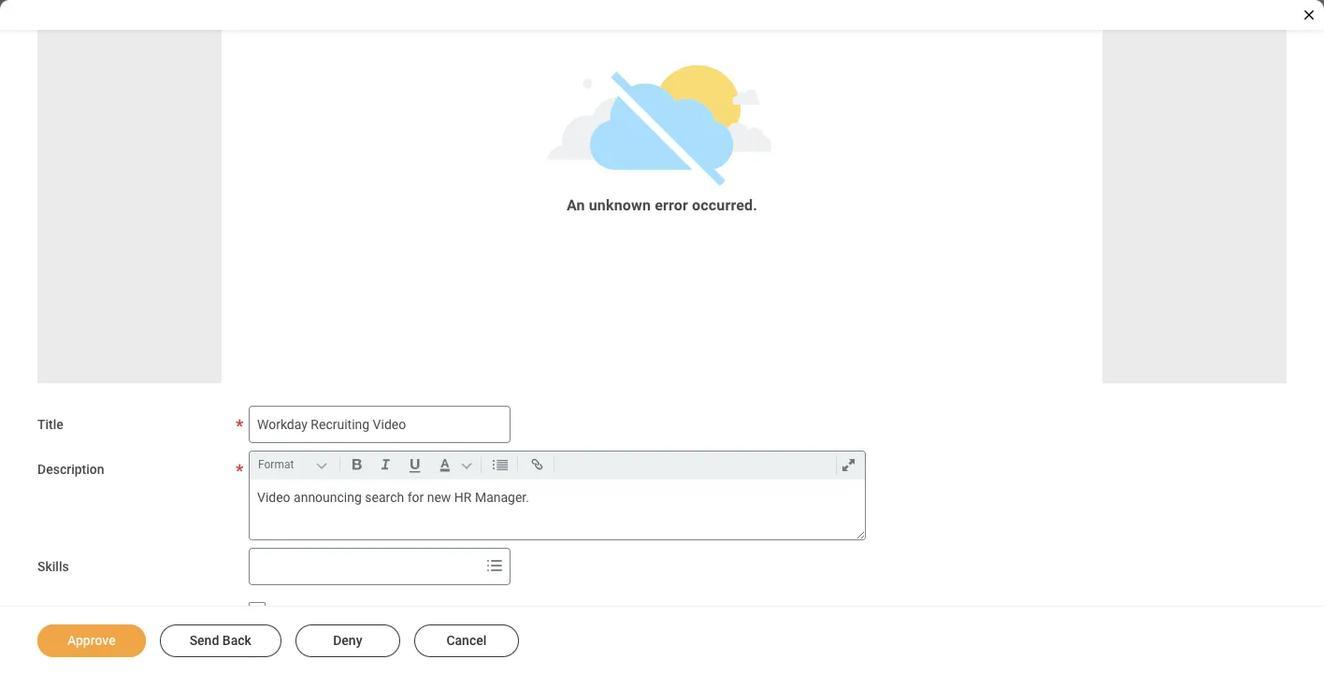 Task type: describe. For each thing, give the bounding box(es) containing it.
inactive
[[37, 604, 83, 619]]

send back
[[190, 633, 251, 648]]

deny button
[[295, 625, 400, 657]]

an unknown error occurred. dialog
[[0, 0, 1324, 674]]

an unknown error occurred.
[[567, 196, 758, 214]]

deny
[[333, 633, 362, 648]]

approve button
[[37, 625, 146, 657]]

manager.
[[475, 490, 529, 505]]

Title text field
[[249, 406, 511, 443]]

bulleted list image
[[488, 454, 513, 476]]

title
[[37, 417, 63, 432]]

underline image
[[402, 454, 428, 476]]

Description text field
[[250, 480, 865, 540]]

skills
[[37, 559, 69, 574]]

occurred.
[[692, 196, 758, 214]]

italic image
[[373, 454, 398, 476]]

action bar region
[[0, 606, 1324, 674]]

send
[[190, 633, 219, 648]]

send back button
[[160, 625, 281, 657]]

description
[[37, 462, 104, 477]]

bold image
[[344, 454, 369, 476]]

for
[[407, 490, 424, 505]]

format group
[[254, 452, 869, 480]]

Skills field
[[250, 550, 480, 584]]

format button
[[254, 455, 336, 475]]

hr
[[454, 490, 472, 505]]

link image
[[525, 454, 550, 476]]

back
[[222, 633, 251, 648]]



Task type: locate. For each thing, give the bounding box(es) containing it.
cancel
[[446, 633, 487, 648]]

cancel button
[[414, 625, 519, 657]]

maximize image
[[836, 454, 861, 476]]

error
[[655, 196, 688, 214]]

new
[[427, 490, 451, 505]]

an
[[567, 196, 585, 214]]

video
[[257, 490, 290, 505]]

video announcing search for new hr manager.
[[257, 490, 529, 505]]

prompts image
[[483, 555, 506, 577]]

unknown
[[589, 196, 651, 214]]

approve
[[67, 633, 116, 648]]

close review manage lesson image
[[1302, 7, 1317, 22]]

format
[[258, 458, 294, 471]]

announcing
[[294, 490, 362, 505]]

search
[[365, 490, 404, 505]]



Task type: vqa. For each thing, say whether or not it's contained in the screenshot.
Completion Status's Status
no



